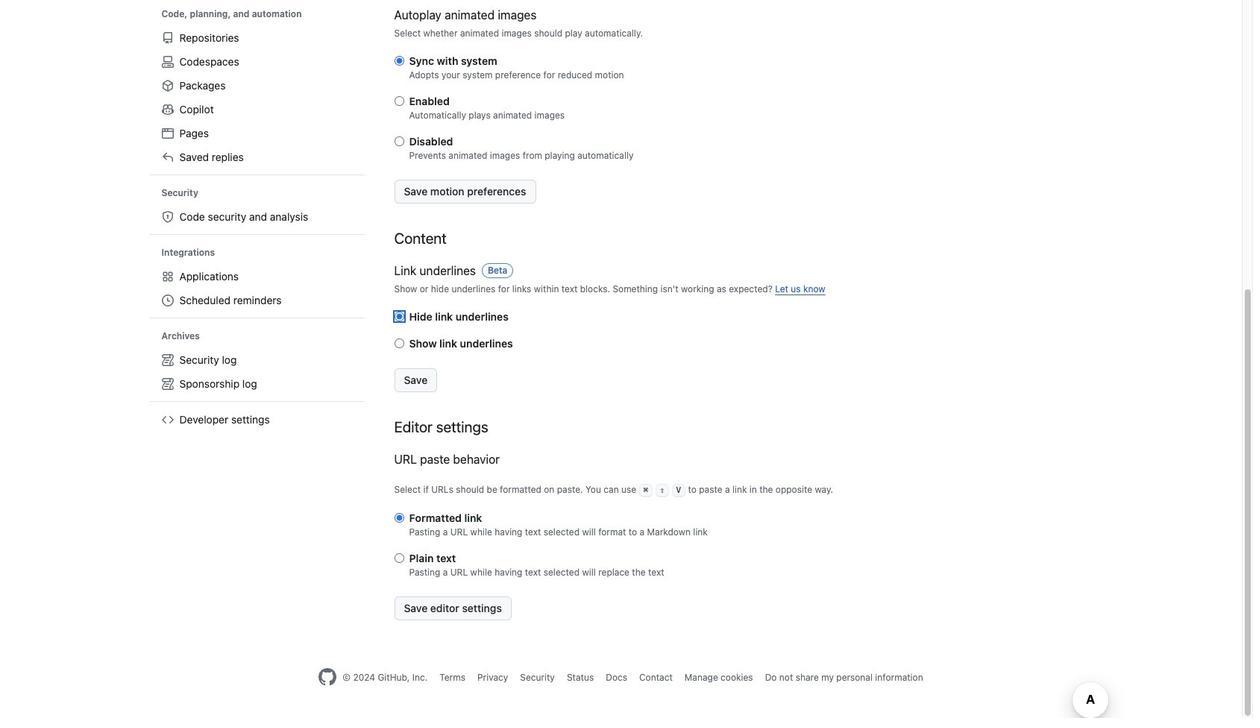 Task type: describe. For each thing, give the bounding box(es) containing it.
1 list from the top
[[156, 26, 359, 169]]

apps image
[[162, 271, 174, 283]]

2 list from the top
[[156, 205, 359, 229]]

4 list from the top
[[156, 348, 359, 396]]

package image
[[162, 80, 174, 92]]

1 log image from the top
[[162, 354, 174, 366]]

copilot image
[[162, 104, 174, 116]]

repo image
[[162, 32, 174, 44]]

shield lock image
[[162, 211, 174, 223]]

2 log image from the top
[[162, 378, 174, 390]]

homepage image
[[319, 668, 337, 686]]



Task type: vqa. For each thing, say whether or not it's contained in the screenshot.
package icon
yes



Task type: locate. For each thing, give the bounding box(es) containing it.
log image down clock icon
[[162, 354, 174, 366]]

None radio
[[394, 96, 404, 106], [394, 312, 404, 321], [394, 96, 404, 106], [394, 312, 404, 321]]

1 vertical spatial log image
[[162, 378, 174, 390]]

log image
[[162, 354, 174, 366], [162, 378, 174, 390]]

0 vertical spatial log image
[[162, 354, 174, 366]]

clock image
[[162, 295, 174, 307]]

list
[[156, 26, 359, 169], [156, 205, 359, 229], [156, 265, 359, 313], [156, 348, 359, 396]]

3 list from the top
[[156, 265, 359, 313]]

None radio
[[394, 56, 404, 65], [394, 136, 404, 146], [394, 339, 404, 348], [394, 513, 404, 523], [394, 553, 404, 563], [394, 56, 404, 65], [394, 136, 404, 146], [394, 339, 404, 348], [394, 513, 404, 523], [394, 553, 404, 563]]

log image up code image
[[162, 378, 174, 390]]

code image
[[162, 414, 174, 426]]

codespaces image
[[162, 56, 174, 68]]

reply image
[[162, 151, 174, 163]]

browser image
[[162, 128, 174, 140]]



